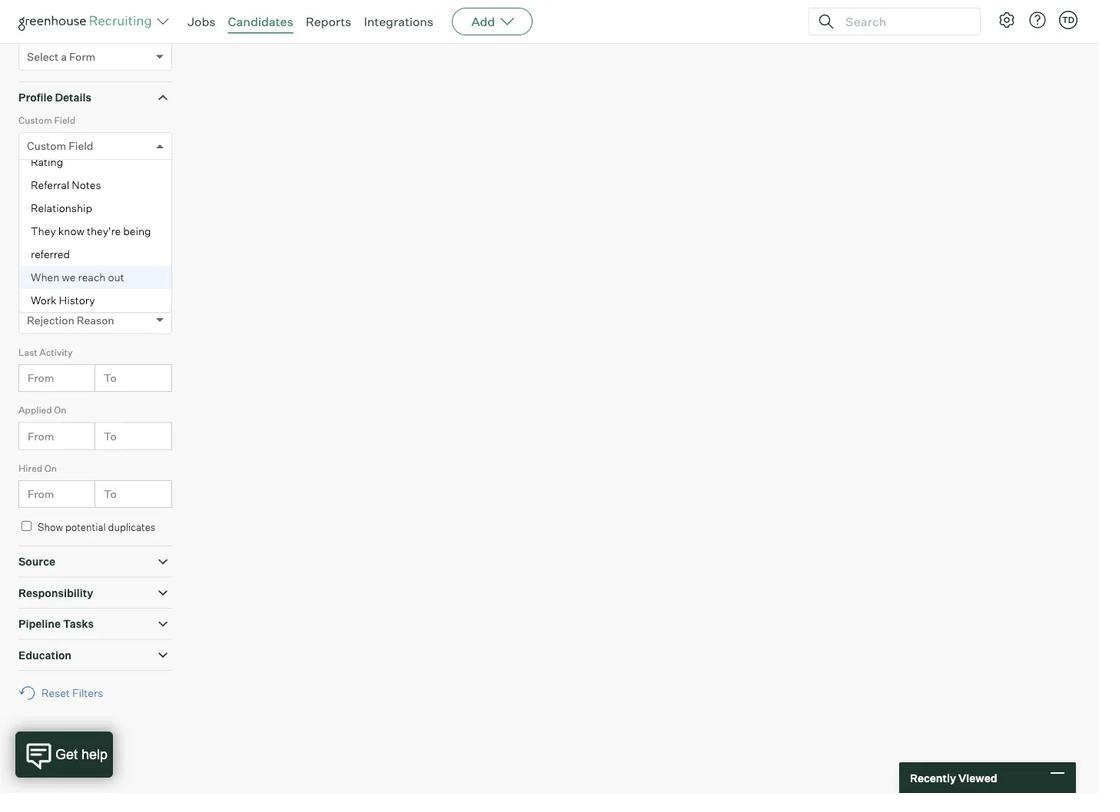 Task type: locate. For each thing, give the bounding box(es) containing it.
show potential duplicates
[[38, 522, 156, 534]]

field
[[54, 115, 75, 126], [69, 140, 93, 153]]

custom up rating
[[27, 140, 66, 153]]

filters
[[72, 687, 103, 700]]

3 to from the top
[[104, 488, 116, 501]]

on
[[54, 405, 66, 416], [44, 463, 57, 474]]

Search text field
[[842, 10, 966, 33]]

when we reach out
[[31, 271, 124, 285]]

1 vertical spatial to
[[104, 430, 116, 443]]

2 vertical spatial from
[[28, 488, 54, 501]]

1 vertical spatial rejection
[[27, 314, 74, 327]]

rejection reason
[[18, 289, 93, 300], [27, 314, 114, 327]]

1 vertical spatial status
[[27, 256, 60, 269]]

form right a
[[69, 51, 95, 64]]

status
[[18, 231, 47, 242], [27, 256, 60, 269]]

on right "applied" at the left bottom of the page
[[54, 405, 66, 416]]

to for applied on
[[104, 430, 116, 443]]

reason down 'when we reach out' at left top
[[61, 289, 93, 300]]

add button
[[452, 8, 533, 35]]

form up select
[[18, 26, 41, 37]]

candidate tag
[[18, 173, 81, 184], [27, 198, 100, 211]]

1 vertical spatial from
[[28, 430, 54, 443]]

reach
[[78, 271, 106, 285]]

candidate tag element
[[18, 171, 172, 229]]

candidate tag down the referral notes
[[27, 198, 100, 211]]

1 vertical spatial candidate
[[27, 198, 79, 211]]

tasks
[[63, 618, 94, 631]]

hired
[[18, 463, 42, 474]]

they know they're being referred option
[[19, 220, 171, 267]]

form
[[18, 26, 41, 37], [69, 51, 95, 64]]

duplicates
[[108, 522, 156, 534]]

source
[[18, 556, 55, 569]]

history
[[59, 294, 95, 308]]

0 vertical spatial candidate
[[18, 173, 63, 184]]

rejection down the work
[[27, 314, 74, 327]]

custom field up rating
[[27, 140, 93, 153]]

field down details
[[54, 115, 75, 126]]

rating option
[[19, 151, 171, 174]]

status up referred
[[18, 231, 47, 242]]

to for last activity
[[104, 372, 116, 385]]

reason down work history option at top
[[77, 314, 114, 327]]

from down the applied on
[[28, 430, 54, 443]]

field up notes at the left of the page
[[69, 140, 93, 153]]

rejection
[[18, 289, 59, 300], [27, 314, 74, 327]]

2 to from the top
[[104, 430, 116, 443]]

candidate
[[18, 173, 63, 184], [27, 198, 79, 211]]

rejection reason element
[[18, 287, 172, 345]]

custom
[[18, 115, 52, 126], [27, 140, 66, 153]]

0 vertical spatial custom
[[18, 115, 52, 126]]

from for hired
[[28, 488, 54, 501]]

0 vertical spatial candidate tag
[[18, 173, 81, 184]]

1 vertical spatial on
[[44, 463, 57, 474]]

referred
[[31, 248, 70, 262]]

work history option
[[19, 290, 171, 313]]

work history
[[31, 294, 95, 308]]

reset
[[42, 687, 70, 700]]

show
[[38, 522, 63, 534]]

activity
[[39, 347, 73, 358]]

details
[[55, 91, 91, 105]]

custom down profile in the top of the page
[[18, 115, 52, 126]]

1 horizontal spatial form
[[69, 51, 95, 64]]

status up when in the left of the page
[[27, 256, 60, 269]]

tag
[[65, 173, 81, 184], [81, 198, 100, 211]]

candidate tag down rating
[[18, 173, 81, 184]]

reason
[[61, 289, 93, 300], [77, 314, 114, 327]]

candidate down 'referral'
[[27, 198, 79, 211]]

1 vertical spatial custom
[[27, 140, 66, 153]]

0 vertical spatial from
[[28, 372, 54, 385]]

0 vertical spatial status
[[18, 231, 47, 242]]

0 vertical spatial form
[[18, 26, 41, 37]]

td
[[1062, 15, 1075, 25]]

on for hired on
[[44, 463, 57, 474]]

reports link
[[306, 14, 352, 29]]

greenhouse recruiting image
[[18, 12, 157, 31]]

custom field down profile details
[[18, 115, 75, 126]]

3 from from the top
[[28, 488, 54, 501]]

from down 'last activity'
[[28, 372, 54, 385]]

work
[[31, 294, 56, 308]]

last activity
[[18, 347, 73, 358]]

rejection reason down when in the left of the page
[[18, 289, 93, 300]]

from down hired on
[[28, 488, 54, 501]]

from
[[28, 372, 54, 385], [28, 430, 54, 443], [28, 488, 54, 501]]

0 vertical spatial tag
[[65, 173, 81, 184]]

to
[[104, 372, 116, 385], [104, 430, 116, 443], [104, 488, 116, 501]]

2 from from the top
[[28, 430, 54, 443]]

add
[[471, 14, 495, 29]]

out
[[108, 271, 124, 285]]

0 vertical spatial on
[[54, 405, 66, 416]]

1 from from the top
[[28, 372, 54, 385]]

0 horizontal spatial form
[[18, 26, 41, 37]]

know
[[58, 225, 84, 238]]

candidate down rating
[[18, 173, 63, 184]]

when we reach out option
[[19, 267, 171, 290]]

on right hired
[[44, 463, 57, 474]]

when
[[31, 271, 59, 285]]

custom field
[[18, 115, 75, 126], [27, 140, 93, 153]]

None field
[[27, 134, 31, 160]]

referral
[[31, 179, 69, 192]]

rejection down when in the left of the page
[[18, 289, 59, 300]]

0 vertical spatial to
[[104, 372, 116, 385]]

form element
[[18, 24, 172, 82]]

2 vertical spatial to
[[104, 488, 116, 501]]

hired on
[[18, 463, 57, 474]]

1 to from the top
[[104, 372, 116, 385]]

applied
[[18, 405, 52, 416]]

reset filters button
[[18, 679, 111, 708]]

rejection reason down the history
[[27, 314, 114, 327]]

a
[[61, 51, 67, 64]]

profile
[[18, 91, 53, 105]]



Task type: vqa. For each thing, say whether or not it's contained in the screenshot.
Status
yes



Task type: describe. For each thing, give the bounding box(es) containing it.
0 vertical spatial reason
[[61, 289, 93, 300]]

0 vertical spatial custom field
[[18, 115, 75, 126]]

applied on
[[18, 405, 66, 416]]

1 vertical spatial field
[[69, 140, 93, 153]]

to for hired on
[[104, 488, 116, 501]]

none field inside custom field element
[[27, 134, 31, 160]]

viewed
[[959, 771, 998, 785]]

recently
[[910, 771, 956, 785]]

from for last
[[28, 372, 54, 385]]

being
[[123, 225, 151, 238]]

we
[[62, 271, 76, 285]]

relationship
[[31, 202, 92, 215]]

1 vertical spatial form
[[69, 51, 95, 64]]

profile details
[[18, 91, 91, 105]]

they're
[[87, 225, 121, 238]]

td button
[[1059, 11, 1078, 29]]

1 vertical spatial candidate tag
[[27, 198, 100, 211]]

education
[[18, 649, 72, 662]]

0 vertical spatial rejection reason
[[18, 289, 93, 300]]

recently viewed
[[910, 771, 998, 785]]

candidates link
[[228, 14, 293, 29]]

0 vertical spatial field
[[54, 115, 75, 126]]

integrations link
[[364, 14, 434, 29]]

jobs
[[188, 14, 216, 29]]

referral notes
[[31, 179, 101, 192]]

Show potential duplicates checkbox
[[22, 522, 32, 532]]

jobs link
[[188, 14, 216, 29]]

1 vertical spatial tag
[[81, 198, 100, 211]]

reports
[[306, 14, 352, 29]]

select a form
[[27, 51, 95, 64]]

from for applied
[[28, 430, 54, 443]]

potential
[[65, 522, 106, 534]]

referral notes option
[[19, 174, 171, 197]]

status element
[[18, 229, 172, 287]]

they know they're being referred
[[31, 225, 151, 262]]

pipeline
[[18, 618, 61, 631]]

notes
[[72, 179, 101, 192]]

candidates
[[228, 14, 293, 29]]

td button
[[1056, 8, 1081, 32]]

last
[[18, 347, 37, 358]]

relationship option
[[19, 197, 171, 220]]

responsibility
[[18, 587, 93, 600]]

they
[[31, 225, 56, 238]]

1 vertical spatial custom field
[[27, 140, 93, 153]]

on for applied on
[[54, 405, 66, 416]]

1 vertical spatial rejection reason
[[27, 314, 114, 327]]

integrations
[[364, 14, 434, 29]]

pipeline tasks
[[18, 618, 94, 631]]

reset filters
[[42, 687, 103, 700]]

1 vertical spatial reason
[[77, 314, 114, 327]]

rating
[[31, 156, 63, 169]]

configure image
[[998, 11, 1016, 29]]

0 vertical spatial rejection
[[18, 289, 59, 300]]

custom field element
[[18, 105, 172, 313]]

select
[[27, 51, 59, 64]]



